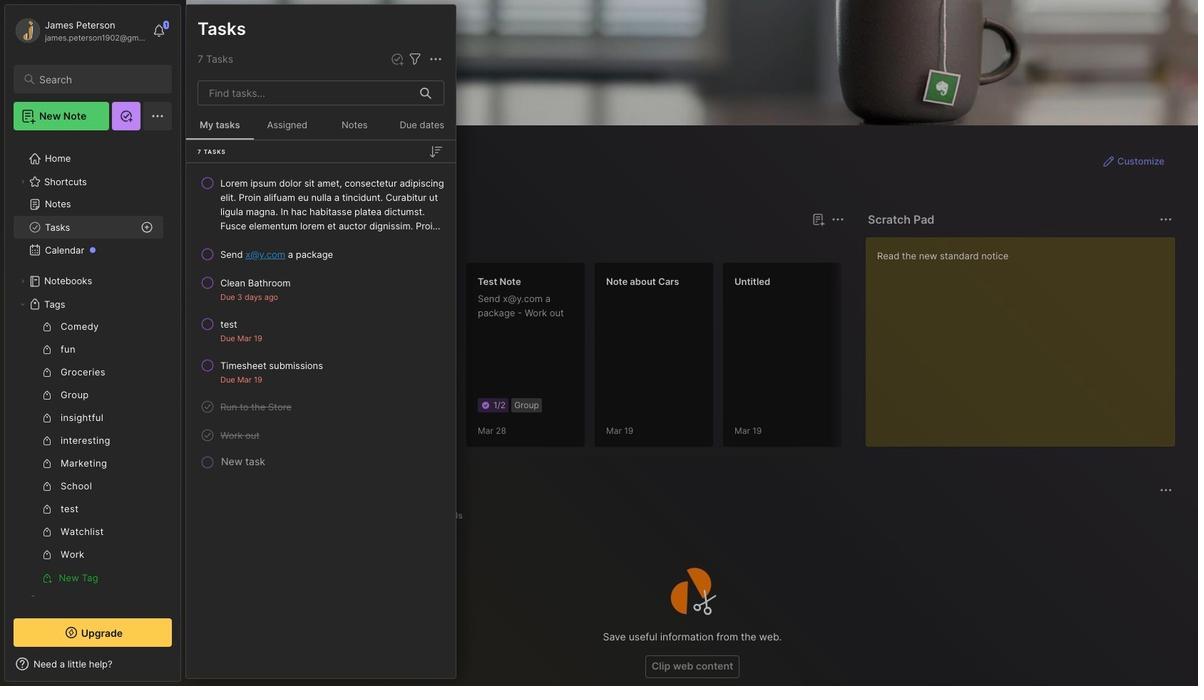 Task type: locate. For each thing, give the bounding box(es) containing it.
expand tags image
[[19, 300, 27, 309]]

6 row from the top
[[192, 394, 450, 420]]

3 row from the top
[[192, 270, 450, 309]]

click to collapse image
[[180, 660, 191, 678]]

None search field
[[39, 71, 159, 88]]

WHAT'S NEW field
[[5, 653, 180, 676]]

row group
[[186, 169, 456, 473], [209, 262, 1198, 456]]

2 row from the top
[[192, 242, 450, 267]]

lorem ipsum dolor sit amet, consectetur adipiscing elit. proin alifuam eu nulla a tincidunt. curabitur ut ligula magna. in hac habitasse platea dictumst. fusce elementum lorem et auctor dignissim. proin eget mi id urna euismod consectetur. pellentesque porttitor ac urna quis fermentum: 0 cell
[[220, 176, 444, 233]]

tab
[[212, 237, 254, 254], [259, 237, 317, 254], [212, 508, 266, 525], [429, 508, 469, 525]]

tab list
[[212, 237, 842, 254], [212, 508, 1170, 525]]

Filter tasks field
[[407, 51, 424, 68]]

row
[[192, 170, 450, 239], [192, 242, 450, 267], [192, 270, 450, 309], [192, 312, 450, 350], [192, 353, 450, 392], [192, 394, 450, 420], [192, 423, 450, 449]]

tree
[[5, 139, 180, 644]]

none search field inside the main 'element'
[[39, 71, 159, 88]]

Sort options field
[[427, 143, 444, 160]]

new task image
[[390, 52, 404, 66]]

1 row from the top
[[192, 170, 450, 239]]

filter tasks image
[[407, 51, 424, 68]]

test 3 cell
[[220, 317, 237, 332]]

clean bathroom 2 cell
[[220, 276, 291, 290]]

1 vertical spatial tab list
[[212, 508, 1170, 525]]

2 tab list from the top
[[212, 508, 1170, 525]]

tree inside the main 'element'
[[5, 139, 180, 644]]

0 vertical spatial tab list
[[212, 237, 842, 254]]

1 tab list from the top
[[212, 237, 842, 254]]

main element
[[0, 0, 185, 687]]

group
[[14, 316, 163, 590]]



Task type: vqa. For each thing, say whether or not it's contained in the screenshot.
"More actions" field
no



Task type: describe. For each thing, give the bounding box(es) containing it.
send x@y.com a package 1 cell
[[220, 248, 333, 262]]

sort options image
[[427, 143, 444, 160]]

Find tasks… text field
[[200, 81, 412, 105]]

timesheet submissions 4 cell
[[220, 359, 323, 373]]

expand notebooks image
[[19, 277, 27, 286]]

7 row from the top
[[192, 423, 450, 449]]

work out 6 cell
[[220, 429, 260, 443]]

run to the store 5 cell
[[220, 400, 292, 414]]

Start writing… text field
[[877, 238, 1175, 436]]

More actions and view options field
[[424, 51, 444, 68]]

group inside the main 'element'
[[14, 316, 163, 590]]

4 row from the top
[[192, 312, 450, 350]]

5 row from the top
[[192, 353, 450, 392]]

more actions and view options image
[[427, 51, 444, 68]]

Search text field
[[39, 73, 159, 86]]

Account field
[[14, 16, 146, 45]]



